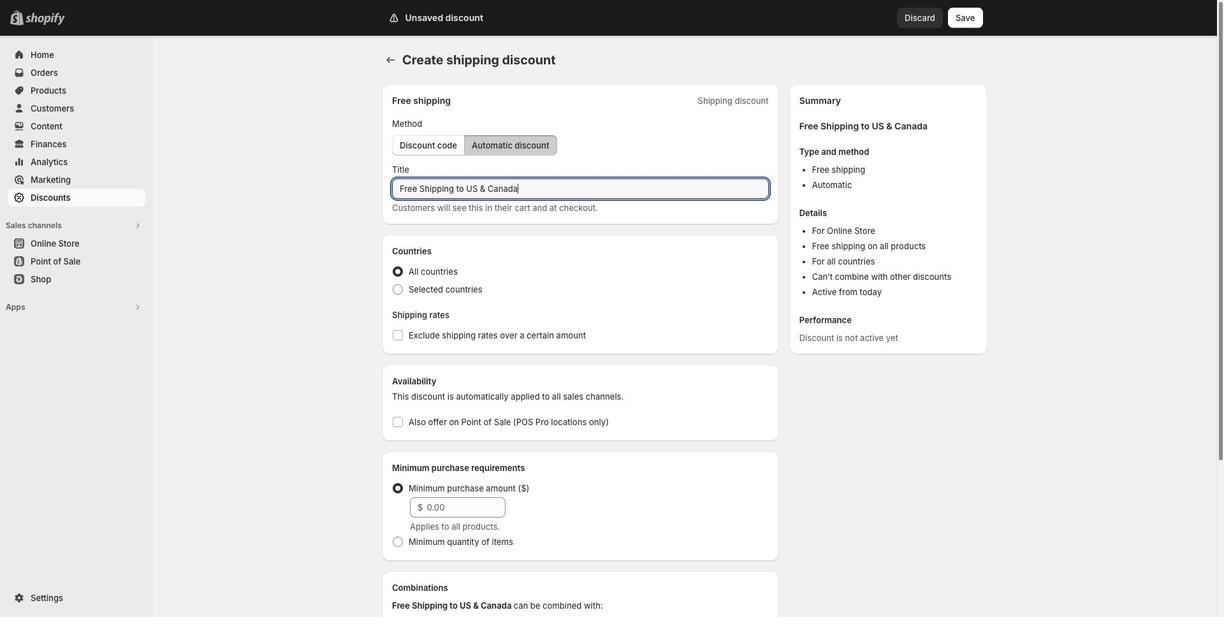 Task type: vqa. For each thing, say whether or not it's contained in the screenshot.
0.00 Text Box
yes



Task type: locate. For each thing, give the bounding box(es) containing it.
None text field
[[392, 179, 769, 199]]

shopify image
[[26, 13, 65, 26]]

0.00 text field
[[427, 498, 506, 518]]



